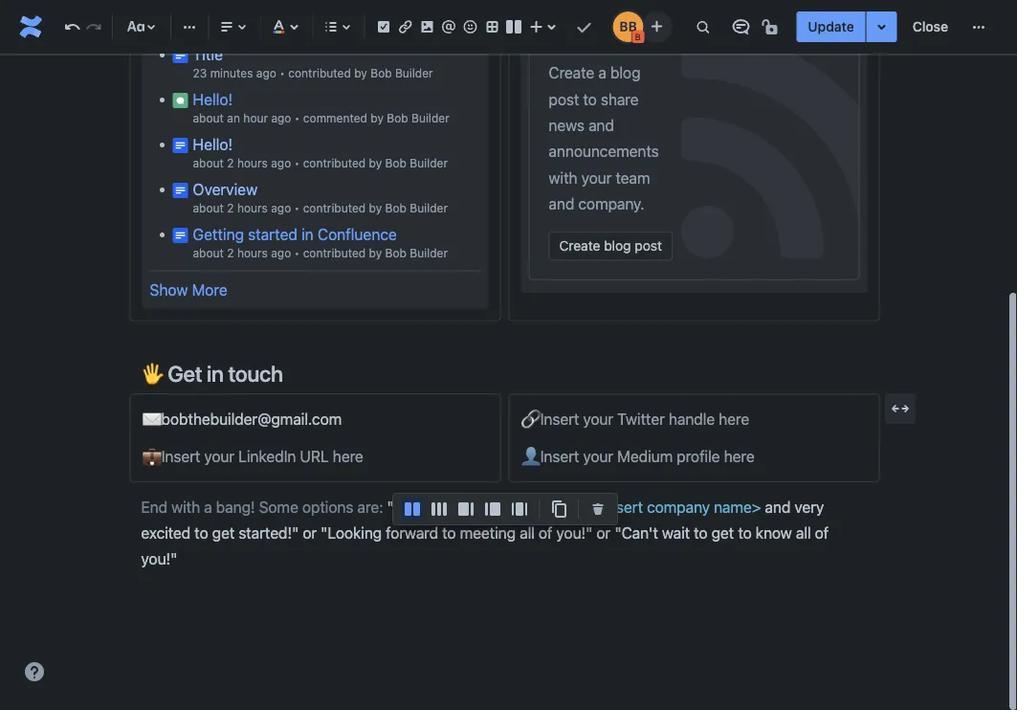 Task type: vqa. For each thing, say whether or not it's contained in the screenshot.
by
yes



Task type: locate. For each thing, give the bounding box(es) containing it.
ago up overview about 2 hours ago • contributed by bob builder
[[271, 157, 291, 170]]

1 vertical spatial blog
[[605, 238, 632, 254]]

3 hours from the top
[[237, 247, 268, 260]]

editor toolbar toolbar
[[394, 494, 618, 546]]

1 horizontal spatial in
[[302, 225, 314, 243]]

meeting
[[460, 524, 516, 542]]

more
[[192, 281, 228, 299]]

0 horizontal spatial of
[[539, 524, 553, 542]]

started
[[248, 225, 298, 243]]

1 about from the top
[[193, 111, 224, 125]]

post
[[549, 90, 580, 108], [635, 238, 663, 254]]

update
[[809, 19, 855, 34]]

ago inside overview about 2 hours ago • contributed by bob builder
[[271, 202, 291, 215]]

1 all from the left
[[520, 524, 535, 542]]

0 vertical spatial hello!
[[193, 90, 233, 108]]

in right started
[[302, 225, 314, 243]]

3 2 from the top
[[227, 247, 234, 260]]

1 vertical spatial hello!
[[193, 135, 233, 153]]

0 horizontal spatial and
[[549, 195, 575, 213]]

1 vertical spatial create
[[560, 238, 601, 254]]

• right minutes
[[280, 66, 285, 80]]

1 vertical spatial 2
[[227, 202, 234, 215]]

1 horizontal spatial all
[[797, 524, 812, 542]]

show
[[150, 281, 188, 299]]

• for hello! about an hour ago • commented by bob builder
[[295, 111, 300, 125]]

post inside button
[[635, 238, 663, 254]]

wait
[[663, 524, 691, 542]]

0 horizontal spatial you!"
[[141, 550, 177, 569]]

right sidebar image
[[455, 498, 478, 521]]

getting
[[193, 225, 244, 243]]

ago for hello! about an hour ago • commented by bob builder
[[271, 111, 292, 125]]

about up overview "link"
[[193, 157, 224, 170]]

2 vertical spatial hours
[[237, 247, 268, 260]]

go wide image
[[890, 397, 913, 420]]

hours up overview "link"
[[237, 157, 268, 170]]

bob inside title 23 minutes ago • contributed by bob builder
[[371, 66, 392, 80]]

three columns with sidebars image
[[509, 498, 532, 521]]

create down saved icon
[[549, 64, 595, 82]]

and up announcements
[[589, 116, 615, 134]]

all down three columns with sidebars image on the bottom
[[520, 524, 535, 542]]

create blog post
[[560, 238, 663, 254]]

name>
[[714, 498, 762, 516]]

hello!
[[193, 90, 233, 108], [193, 135, 233, 153]]

get down name>
[[712, 524, 735, 542]]

"i
[[387, 498, 398, 516]]

or
[[303, 524, 317, 542], [597, 524, 611, 542]]

2 down overview "link"
[[227, 202, 234, 215]]

show more
[[150, 281, 228, 299]]

and very excited to get started!" or "looking forward to meeting all of you!" or "can't wait to get to know all of you!"
[[141, 498, 833, 569]]

0 vertical spatial and
[[589, 116, 615, 134]]

ago inside the hello! about an hour ago • commented by bob builder
[[271, 111, 292, 125]]

2 up overview "link"
[[227, 157, 234, 170]]

hours up started
[[237, 202, 268, 215]]

1 horizontal spatial post
[[635, 238, 663, 254]]

more formatting image
[[178, 15, 201, 38]]

hello! for hello! about an hour ago • commented by bob builder
[[193, 90, 233, 108]]

by down confluence
[[369, 247, 382, 260]]

left sidebar image
[[482, 498, 505, 521]]

to down name>
[[739, 524, 752, 542]]

builder inside the hello! about an hour ago • commented by bob builder
[[412, 111, 450, 125]]

with right end
[[172, 498, 200, 516]]

1 horizontal spatial get
[[712, 524, 735, 542]]

about down overview "link"
[[193, 202, 224, 215]]

💼
[[142, 448, 161, 466]]

about inside hello! about 2 hours ago • contributed by bob builder
[[193, 157, 224, 170]]

about left an
[[193, 111, 224, 125]]

23
[[193, 66, 207, 80]]

1 horizontal spatial with
[[549, 169, 578, 187]]

bob builder link
[[371, 66, 433, 80], [387, 111, 450, 125], [386, 157, 448, 170], [386, 202, 448, 215], [386, 247, 448, 260]]

a up share
[[599, 64, 607, 82]]

blog up share
[[611, 64, 641, 82]]

2 horizontal spatial and
[[766, 498, 791, 516]]

0 vertical spatial post
[[549, 90, 580, 108]]

of down copy icon on the right of page
[[539, 524, 553, 542]]

hello! link
[[193, 90, 233, 108], [193, 135, 233, 153]]

0 vertical spatial a
[[599, 64, 607, 82]]

contributed down confluence
[[303, 247, 366, 260]]

get
[[212, 524, 235, 542], [712, 524, 735, 542]]

or down remove icon
[[597, 524, 611, 542]]

blog
[[611, 64, 641, 82], [605, 238, 632, 254]]

by up overview about 2 hours ago • contributed by bob builder
[[369, 157, 382, 170]]

about inside overview about 2 hours ago • contributed by bob builder
[[193, 202, 224, 215]]

hello! down an
[[193, 135, 233, 153]]

👤
[[521, 448, 541, 466]]

hello! up an
[[193, 90, 233, 108]]

hello! link for hello! about 2 hours ago • contributed by bob builder
[[193, 135, 233, 153]]

0 vertical spatial hello! link
[[193, 90, 233, 108]]

bob builder link for title 23 minutes ago • contributed by bob builder
[[371, 66, 433, 80]]

1 hello! from the top
[[193, 90, 233, 108]]

table image
[[481, 15, 504, 38]]

in right get
[[207, 361, 224, 386]]

ago down started
[[271, 247, 291, 260]]

get down bang!
[[212, 524, 235, 542]]

title 23 minutes ago • contributed by bob builder
[[193, 45, 433, 80]]

create inside button
[[560, 238, 601, 254]]

post inside create a blog post to share news and announcements with your team and company.
[[549, 90, 580, 108]]

with left your
[[549, 169, 578, 187]]

hours inside overview about 2 hours ago • contributed by bob builder
[[237, 202, 268, 215]]

4 about from the top
[[193, 247, 224, 260]]

by up commented at the left top of page
[[355, 66, 368, 80]]

0 vertical spatial blog
[[611, 64, 641, 82]]

to left share
[[584, 90, 597, 108]]

bob for hello! about an hour ago • commented by bob builder
[[387, 111, 409, 125]]

contributed
[[289, 66, 351, 80], [303, 157, 366, 170], [303, 202, 366, 215], [303, 247, 366, 260]]

0 horizontal spatial post
[[549, 90, 580, 108]]

1 vertical spatial hours
[[237, 202, 268, 215]]

hello! inside hello! about 2 hours ago • contributed by bob builder
[[193, 135, 233, 153]]

minutes
[[210, 66, 253, 80]]

1 vertical spatial in
[[207, 361, 224, 386]]

create down company.
[[560, 238, 601, 254]]

hours down started
[[237, 247, 268, 260]]

2 2 from the top
[[227, 202, 234, 215]]

1 hello! link from the top
[[193, 90, 233, 108]]

a inside create a blog post to share news and announcements with your team and company.
[[599, 64, 607, 82]]

blog inside button
[[605, 238, 632, 254]]

here
[[543, 498, 574, 516]]

• up getting started in confluence link at the top of page
[[295, 202, 300, 215]]

1 vertical spatial post
[[635, 238, 663, 254]]

• inside the hello! about an hour ago • commented by bob builder
[[295, 111, 300, 125]]

0 horizontal spatial all
[[520, 524, 535, 542]]

you!" down excited
[[141, 550, 177, 569]]

are:
[[358, 498, 383, 516]]

you!" down at on the right of page
[[557, 524, 593, 542]]

by inside overview about 2 hours ago • contributed by bob builder
[[369, 202, 382, 215]]

find and replace image
[[692, 15, 715, 38]]

to
[[584, 90, 597, 108], [504, 498, 518, 516], [195, 524, 208, 542], [443, 524, 456, 542], [694, 524, 708, 542], [739, 524, 752, 542]]

1 hours from the top
[[237, 157, 268, 170]]

0 horizontal spatial get
[[212, 524, 235, 542]]

hello! about an hour ago • commented by bob builder
[[193, 90, 450, 125]]

hours inside getting started in confluence about 2 hours ago • contributed by bob builder
[[237, 247, 268, 260]]

• left commented at the left top of page
[[295, 111, 300, 125]]

1 or from the left
[[303, 524, 317, 542]]

bob
[[371, 66, 392, 80], [387, 111, 409, 125], [386, 157, 407, 170], [386, 202, 407, 215], [386, 247, 407, 260]]

about
[[193, 111, 224, 125], [193, 157, 224, 170], [193, 202, 224, 215], [193, 247, 224, 260]]

1 vertical spatial you!"
[[141, 550, 177, 569]]

0 vertical spatial 2
[[227, 157, 234, 170]]

• for overview about 2 hours ago • contributed by bob builder
[[295, 202, 300, 215]]

ago inside title 23 minutes ago • contributed by bob builder
[[256, 66, 277, 80]]

• inside overview about 2 hours ago • contributed by bob builder
[[295, 202, 300, 215]]

1 horizontal spatial and
[[589, 116, 615, 134]]

and left company.
[[549, 195, 575, 213]]

0 horizontal spatial in
[[207, 361, 224, 386]]

with
[[549, 169, 578, 187], [172, 498, 200, 516]]

• up overview about 2 hours ago • contributed by bob builder
[[295, 157, 300, 170]]

0 vertical spatial you!"
[[557, 524, 593, 542]]

• inside getting started in confluence about 2 hours ago • contributed by bob builder
[[295, 247, 300, 260]]

undo ⌘z image
[[61, 15, 84, 38]]

0 horizontal spatial or
[[303, 524, 317, 542]]

all
[[520, 524, 535, 542], [797, 524, 812, 542]]

by inside title 23 minutes ago • contributed by bob builder
[[355, 66, 368, 80]]

am
[[402, 498, 423, 516]]

in inside getting started in confluence about 2 hours ago • contributed by bob builder
[[302, 225, 314, 243]]

bob inside hello! about 2 hours ago • contributed by bob builder
[[386, 157, 407, 170]]

commented
[[303, 111, 368, 125]]

2 for hello!
[[227, 157, 234, 170]]

0 vertical spatial with
[[549, 169, 578, 187]]

or down options
[[303, 524, 317, 542]]

1 vertical spatial hello! link
[[193, 135, 233, 153]]

🔗
[[521, 410, 541, 428]]

in for get
[[207, 361, 224, 386]]

•
[[280, 66, 285, 80], [295, 111, 300, 125], [295, 157, 300, 170], [295, 202, 300, 215], [295, 247, 300, 260]]

Main content area, start typing to enter text. text field
[[130, 0, 881, 573]]

2 vertical spatial and
[[766, 498, 791, 516]]

2
[[227, 157, 234, 170], [227, 202, 234, 215], [227, 247, 234, 260]]

in
[[302, 225, 314, 243], [207, 361, 224, 386]]

be
[[522, 498, 539, 516]]

contributed inside getting started in confluence about 2 hours ago • contributed by bob builder
[[303, 247, 366, 260]]

2 inside overview about 2 hours ago • contributed by bob builder
[[227, 202, 234, 215]]

confluence image
[[15, 11, 46, 42]]

1 2 from the top
[[227, 157, 234, 170]]

bob inside the hello! about an hour ago • commented by bob builder
[[387, 111, 409, 125]]

bob builder link for getting started in confluence about 2 hours ago • contributed by bob builder
[[386, 247, 448, 260]]

ago for hello! about 2 hours ago • contributed by bob builder
[[271, 157, 291, 170]]

bob inside overview about 2 hours ago • contributed by bob builder
[[386, 202, 407, 215]]

hello! link down an
[[193, 135, 233, 153]]

ago right minutes
[[256, 66, 277, 80]]

0 horizontal spatial with
[[172, 498, 200, 516]]

1 vertical spatial a
[[204, 498, 212, 516]]

contributed up overview about 2 hours ago • contributed by bob builder
[[303, 157, 366, 170]]

2 down getting
[[227, 247, 234, 260]]

hours for overview
[[237, 202, 268, 215]]

to right excited
[[195, 524, 208, 542]]

hello! link up an
[[193, 90, 233, 108]]

hours
[[237, 157, 268, 170], [237, 202, 268, 215], [237, 247, 268, 260]]

1 horizontal spatial you!"
[[557, 524, 593, 542]]

lists image
[[320, 15, 343, 38]]

builder inside overview about 2 hours ago • contributed by bob builder
[[410, 202, 448, 215]]

• down getting started in confluence link at the top of page
[[295, 247, 300, 260]]

about down getting
[[193, 247, 224, 260]]

about inside the hello! about an hour ago • commented by bob builder
[[193, 111, 224, 125]]

• for hello! about 2 hours ago • contributed by bob builder
[[295, 157, 300, 170]]

0 horizontal spatial a
[[204, 498, 212, 516]]

0 vertical spatial in
[[302, 225, 314, 243]]

invite to edit image
[[646, 15, 669, 38]]

hours for hello!
[[237, 157, 268, 170]]

add image, video, or file image
[[416, 15, 439, 38]]

by
[[355, 66, 368, 80], [371, 111, 384, 125], [369, 157, 382, 170], [369, 202, 382, 215], [369, 247, 382, 260]]

1 vertical spatial with
[[172, 498, 200, 516]]

overview link
[[193, 180, 258, 198]]

bob for hello! about 2 hours ago • contributed by bob builder
[[386, 157, 407, 170]]

all down "very"
[[797, 524, 812, 542]]

of
[[539, 524, 553, 542], [816, 524, 829, 542]]

contributed up confluence
[[303, 202, 366, 215]]

2 hours from the top
[[237, 202, 268, 215]]

and up the know
[[766, 498, 791, 516]]

builder
[[395, 66, 433, 80], [412, 111, 450, 125], [410, 157, 448, 170], [410, 202, 448, 215], [410, 247, 448, 260]]

hello! inside the hello! about an hour ago • commented by bob builder
[[193, 90, 233, 108]]

2 get from the left
[[712, 524, 735, 542]]

create inside create a blog post to share news and announcements with your team and company.
[[549, 64, 595, 82]]

0 vertical spatial create
[[549, 64, 595, 82]]

hello! about 2 hours ago • contributed by bob builder
[[193, 135, 448, 170]]

1 vertical spatial and
[[549, 195, 575, 213]]

3 about from the top
[[193, 202, 224, 215]]

contributed up the hello! about an hour ago • commented by bob builder
[[289, 66, 351, 80]]

a left bang!
[[204, 498, 212, 516]]

post up news
[[549, 90, 580, 108]]

blog inside create a blog post to share news and announcements with your team and company.
[[611, 64, 641, 82]]

2 of from the left
[[816, 524, 829, 542]]

• inside hello! about 2 hours ago • contributed by bob builder
[[295, 157, 300, 170]]

ago up started
[[271, 202, 291, 215]]

and
[[589, 116, 615, 134], [549, 195, 575, 213], [766, 498, 791, 516]]

"looking
[[321, 524, 382, 542]]

2 inside hello! about 2 hours ago • contributed by bob builder
[[227, 157, 234, 170]]

ago inside hello! about 2 hours ago • contributed by bob builder
[[271, 157, 291, 170]]

1 horizontal spatial or
[[597, 524, 611, 542]]

about inside getting started in confluence about 2 hours ago • contributed by bob builder
[[193, 247, 224, 260]]

✉️
[[142, 410, 157, 428]]

bob builder image
[[613, 11, 644, 42]]

create
[[549, 64, 595, 82], [560, 238, 601, 254]]

1 horizontal spatial a
[[599, 64, 607, 82]]

1 of from the left
[[539, 524, 553, 542]]

ago
[[256, 66, 277, 80], [271, 111, 292, 125], [271, 157, 291, 170], [271, 202, 291, 215], [271, 247, 291, 260]]

by up confluence
[[369, 202, 382, 215]]

2 hello! from the top
[[193, 135, 233, 153]]

title
[[193, 45, 223, 63]]

0 vertical spatial hours
[[237, 157, 268, 170]]

builder inside hello! about 2 hours ago • contributed by bob builder
[[410, 157, 448, 170]]

to left be
[[504, 498, 518, 516]]

align left image
[[216, 15, 239, 38]]

by inside the hello! about an hour ago • commented by bob builder
[[371, 111, 384, 125]]

by inside hello! about 2 hours ago • contributed by bob builder
[[369, 157, 382, 170]]

news
[[549, 116, 585, 134]]

1 horizontal spatial of
[[816, 524, 829, 542]]

2 about from the top
[[193, 157, 224, 170]]

to inside create a blog post to share news and announcements with your team and company.
[[584, 90, 597, 108]]

a
[[599, 64, 607, 82], [204, 498, 212, 516]]

post down company.
[[635, 238, 663, 254]]

2 vertical spatial 2
[[227, 247, 234, 260]]

forward
[[386, 524, 439, 542]]

hours inside hello! about 2 hours ago • contributed by bob builder
[[237, 157, 268, 170]]

ago right hour
[[271, 111, 292, 125]]

blog down company.
[[605, 238, 632, 254]]

you!"
[[557, 524, 593, 542], [141, 550, 177, 569]]

to right wait
[[694, 524, 708, 542]]

2 hello! link from the top
[[193, 135, 233, 153]]

of down "very"
[[816, 524, 829, 542]]

by right commented at the left top of page
[[371, 111, 384, 125]]



Task type: describe. For each thing, give the bounding box(es) containing it.
so
[[427, 498, 443, 516]]

builder for overview about 2 hours ago • contributed by bob builder
[[410, 202, 448, 215]]

action item image
[[373, 15, 396, 38]]

an
[[227, 111, 240, 125]]

to down three columns image
[[443, 524, 456, 542]]

bob builder link for overview about 2 hours ago • contributed by bob builder
[[386, 202, 448, 215]]

contributed inside title 23 minutes ago • contributed by bob builder
[[289, 66, 351, 80]]

link image
[[394, 15, 417, 38]]

some
[[259, 498, 299, 516]]

company.
[[579, 195, 645, 213]]

your
[[582, 169, 612, 187]]

three columns image
[[428, 498, 451, 521]]

hour
[[244, 111, 268, 125]]

layouts image
[[503, 15, 526, 38]]

🖐 get in touch
[[141, 361, 283, 386]]

getting started in confluence about 2 hours ago • contributed by bob builder
[[193, 225, 448, 260]]

editable content region
[[111, 0, 916, 573]]

overview
[[193, 180, 258, 198]]

text styles image
[[125, 15, 148, 38]]

ago for overview about 2 hours ago • contributed by bob builder
[[271, 202, 291, 215]]

adjust update settings image
[[871, 15, 894, 38]]

get
[[168, 361, 202, 386]]

no restrictions image
[[761, 15, 784, 38]]

contributed inside hello! about 2 hours ago • contributed by bob builder
[[303, 157, 366, 170]]

confluence image
[[15, 11, 46, 42]]

• inside title 23 minutes ago • contributed by bob builder
[[280, 66, 285, 80]]

confluence
[[318, 225, 397, 243]]

redo ⌘⇧z image
[[82, 15, 105, 38]]

2 all from the left
[[797, 524, 812, 542]]

builder for hello! about 2 hours ago • contributed by bob builder
[[410, 157, 448, 170]]

<insert
[[595, 498, 644, 516]]

🖐
[[141, 361, 163, 386]]

about for hello! about 2 hours ago • contributed by bob builder
[[193, 157, 224, 170]]

by for hello! about 2 hours ago • contributed by bob builder
[[369, 157, 382, 170]]

2 for overview
[[227, 202, 234, 215]]

overview about 2 hours ago • contributed by bob builder
[[193, 180, 448, 215]]

end
[[141, 498, 168, 516]]

contributed inside overview about 2 hours ago • contributed by bob builder
[[303, 202, 366, 215]]

by for overview about 2 hours ago • contributed by bob builder
[[369, 202, 382, 215]]

bob builder link for hello! about an hour ago • commented by bob builder
[[387, 111, 450, 125]]

share
[[601, 90, 639, 108]]

create a blog post to share news and announcements with your team and company.
[[549, 64, 659, 213]]

about for hello! about an hour ago • commented by bob builder
[[193, 111, 224, 125]]

builder inside getting started in confluence about 2 hours ago • contributed by bob builder
[[410, 247, 448, 260]]

more image
[[968, 15, 991, 38]]

1 get from the left
[[212, 524, 235, 542]]

create for create blog post
[[560, 238, 601, 254]]

two columns image
[[401, 498, 424, 521]]

getting started in confluence link
[[193, 225, 397, 243]]

hello! link for hello! about an hour ago • commented by bob builder
[[193, 90, 233, 108]]

comment icon image
[[730, 15, 753, 38]]

announcements
[[549, 142, 659, 161]]

ago inside getting started in confluence about 2 hours ago • contributed by bob builder
[[271, 247, 291, 260]]

options
[[303, 498, 354, 516]]

by for hello! about an hour ago • commented by bob builder
[[371, 111, 384, 125]]

close button
[[902, 11, 961, 42]]

with inside create a blog post to share news and announcements with your team and company.
[[549, 169, 578, 187]]

emoji image
[[459, 15, 482, 38]]

✉️ bobthebuilder@gmail.com
[[142, 410, 342, 428]]

grateful
[[447, 498, 500, 516]]

builder inside title 23 minutes ago • contributed by bob builder
[[395, 66, 433, 80]]

create blog post button
[[549, 232, 673, 260]]

hello! for hello! about 2 hours ago • contributed by bob builder
[[193, 135, 233, 153]]

2 or from the left
[[597, 524, 611, 542]]

bob builder link for hello! about 2 hours ago • contributed by bob builder
[[386, 157, 448, 170]]

about for overview about 2 hours ago • contributed by bob builder
[[193, 202, 224, 215]]

by inside getting started in confluence about 2 hours ago • contributed by bob builder
[[369, 247, 382, 260]]

builder for hello! about an hour ago • commented by bob builder
[[412, 111, 450, 125]]

copy image
[[548, 498, 571, 521]]

very
[[795, 498, 825, 516]]

and inside and very excited to get started!" or "looking forward to meeting all of you!" or "can't wait to get to know all of you!"
[[766, 498, 791, 516]]

excited
[[141, 524, 191, 542]]

2 inside getting started in confluence about 2 hours ago • contributed by bob builder
[[227, 247, 234, 260]]

bob for overview about 2 hours ago • contributed by bob builder
[[386, 202, 407, 215]]

end with a bang! some options are: "i am so grateful to be here at <insert company name>
[[141, 498, 762, 516]]

update button
[[797, 11, 866, 42]]

close
[[913, 19, 949, 34]]

create for create a blog post to share news and announcements with your team and company.
[[549, 64, 595, 82]]

company
[[647, 498, 711, 516]]

show more link
[[150, 281, 228, 299]]

team
[[616, 169, 651, 187]]

bang!
[[216, 498, 255, 516]]

remove image
[[587, 498, 610, 521]]

bob inside getting started in confluence about 2 hours ago • contributed by bob builder
[[386, 247, 407, 260]]

touch
[[229, 361, 283, 386]]

help image
[[23, 661, 46, 684]]

title link
[[193, 45, 223, 63]]

in for started
[[302, 225, 314, 243]]

saved image
[[573, 15, 596, 38]]

started!"
[[239, 524, 299, 542]]

"can't
[[615, 524, 659, 542]]

know
[[756, 524, 793, 542]]

at
[[578, 498, 591, 516]]

bobthebuilder@gmail.com
[[161, 410, 342, 428]]

mention image
[[438, 15, 461, 38]]



